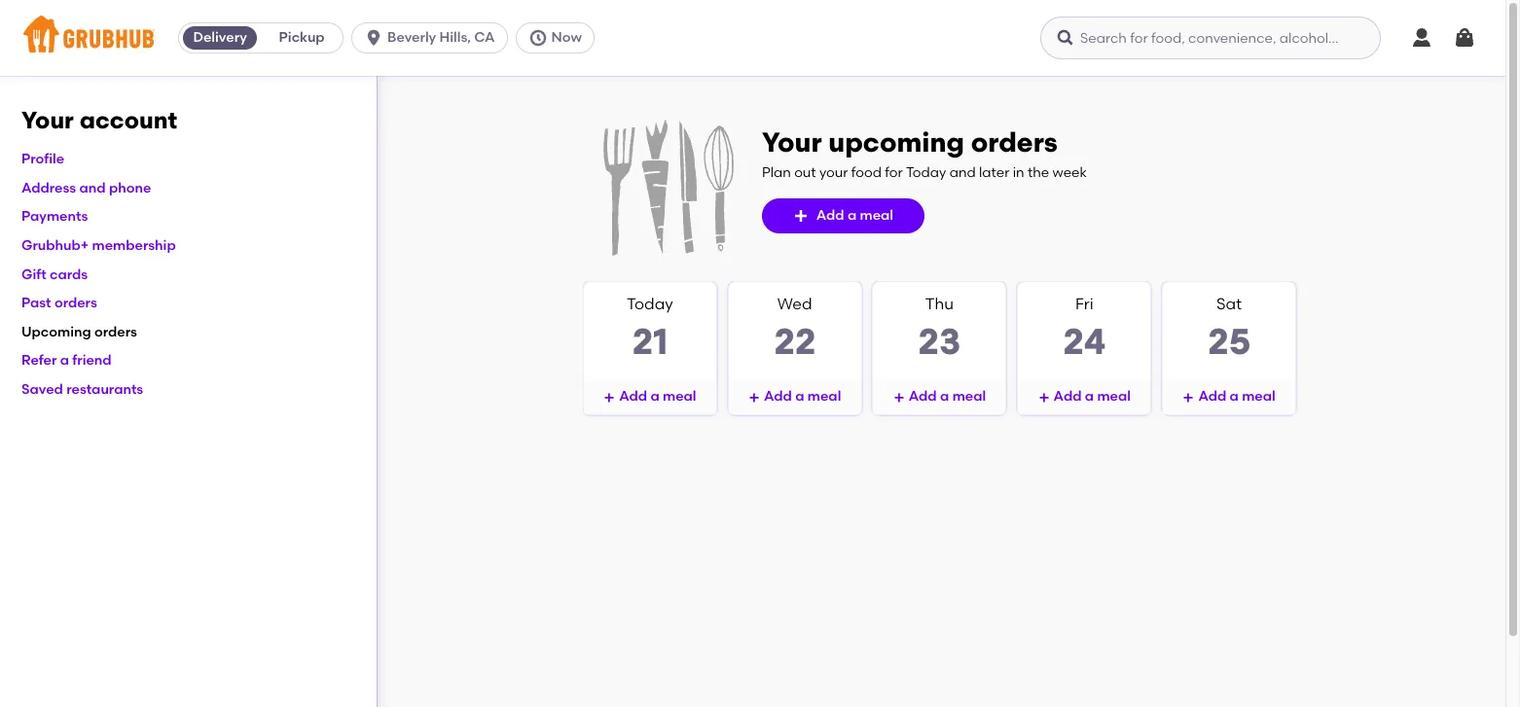 Task type: vqa. For each thing, say whether or not it's contained in the screenshot.
Upcoming orders Link
yes



Task type: locate. For each thing, give the bounding box(es) containing it.
delivery
[[193, 29, 247, 46]]

1 vertical spatial orders
[[54, 295, 97, 312]]

today
[[906, 164, 946, 181], [627, 295, 673, 313]]

a down 24
[[1085, 388, 1094, 405]]

add a meal down 24
[[1054, 388, 1131, 405]]

add a meal button down 'your'
[[762, 199, 925, 234]]

add down 'your'
[[816, 207, 844, 224]]

beverly hills, ca
[[387, 29, 495, 46]]

orders
[[971, 126, 1058, 159], [54, 295, 97, 312], [94, 324, 137, 340]]

your up out
[[762, 126, 822, 159]]

saved restaurants link
[[21, 382, 143, 398]]

add a meal button down 22
[[729, 380, 861, 415]]

and
[[950, 164, 976, 181], [79, 180, 106, 196]]

grubhub+
[[21, 237, 89, 254]]

0 horizontal spatial your
[[21, 106, 74, 134]]

add down 23
[[909, 388, 937, 405]]

your inside your upcoming orders plan out your food for today and later in the week
[[762, 126, 822, 159]]

profile link
[[21, 151, 64, 168]]

add a meal down 25
[[1199, 388, 1276, 405]]

a
[[848, 207, 857, 224], [60, 353, 69, 369], [651, 388, 660, 405], [795, 388, 804, 405], [940, 388, 949, 405], [1085, 388, 1094, 405], [1230, 388, 1239, 405]]

address and phone
[[21, 180, 151, 196]]

meal down 21
[[663, 388, 696, 405]]

add a meal down 21
[[619, 388, 696, 405]]

1 horizontal spatial and
[[950, 164, 976, 181]]

orders up friend
[[94, 324, 137, 340]]

add a meal
[[816, 207, 894, 224], [619, 388, 696, 405], [764, 388, 841, 405], [909, 388, 986, 405], [1054, 388, 1131, 405], [1199, 388, 1276, 405]]

your up profile 'link'
[[21, 106, 74, 134]]

1 horizontal spatial your
[[762, 126, 822, 159]]

add for 21
[[619, 388, 647, 405]]

meal down 23
[[952, 388, 986, 405]]

your for upcoming
[[762, 126, 822, 159]]

upcoming
[[21, 324, 91, 340]]

21
[[632, 320, 668, 363]]

add a meal button down 23
[[873, 380, 1006, 415]]

meal
[[860, 207, 894, 224], [663, 388, 696, 405], [808, 388, 841, 405], [952, 388, 986, 405], [1097, 388, 1131, 405], [1242, 388, 1276, 405]]

a down 25
[[1230, 388, 1239, 405]]

add down 21
[[619, 388, 647, 405]]

add a meal button for 23
[[873, 380, 1006, 415]]

add a meal button for 25
[[1163, 380, 1296, 415]]

0 vertical spatial orders
[[971, 126, 1058, 159]]

a right "refer"
[[60, 353, 69, 369]]

meal down 24
[[1097, 388, 1131, 405]]

meal for 21
[[663, 388, 696, 405]]

a down 21
[[651, 388, 660, 405]]

svg image
[[364, 28, 384, 48], [793, 208, 809, 224], [748, 392, 760, 404], [1183, 392, 1195, 404]]

orders up upcoming orders link
[[54, 295, 97, 312]]

svg image
[[1410, 26, 1434, 50], [1453, 26, 1476, 50], [528, 28, 547, 48], [1056, 28, 1075, 48], [604, 392, 615, 404], [893, 392, 905, 404], [1038, 392, 1050, 404]]

meal down 25
[[1242, 388, 1276, 405]]

1 horizontal spatial today
[[906, 164, 946, 181]]

sat
[[1217, 295, 1242, 313]]

add a meal button down 25
[[1163, 380, 1296, 415]]

add
[[816, 207, 844, 224], [619, 388, 647, 405], [764, 388, 792, 405], [909, 388, 937, 405], [1054, 388, 1082, 405], [1199, 388, 1227, 405]]

add a meal down 23
[[909, 388, 986, 405]]

svg image inside the beverly hills, ca button
[[364, 28, 384, 48]]

later
[[979, 164, 1010, 181]]

and left phone
[[79, 180, 106, 196]]

beverly
[[387, 29, 436, 46]]

add a meal button
[[762, 199, 925, 234], [584, 380, 716, 415], [729, 380, 861, 415], [873, 380, 1006, 415], [1018, 380, 1151, 415], [1163, 380, 1296, 415]]

membership
[[92, 237, 176, 254]]

orders for past orders
[[54, 295, 97, 312]]

for
[[885, 164, 903, 181]]

today up 21
[[627, 295, 673, 313]]

22
[[774, 320, 816, 363]]

a down 22
[[795, 388, 804, 405]]

profile
[[21, 151, 64, 168]]

and left later
[[950, 164, 976, 181]]

meal for 24
[[1097, 388, 1131, 405]]

orders inside your upcoming orders plan out your food for today and later in the week
[[971, 126, 1058, 159]]

now button
[[515, 22, 602, 54]]

saved
[[21, 382, 63, 398]]

in
[[1013, 164, 1025, 181]]

add down 25
[[1199, 388, 1227, 405]]

meal down 22
[[808, 388, 841, 405]]

0 vertical spatial today
[[906, 164, 946, 181]]

add for 25
[[1199, 388, 1227, 405]]

add for 24
[[1054, 388, 1082, 405]]

grubhub+ membership link
[[21, 237, 176, 254]]

add down 24
[[1054, 388, 1082, 405]]

25
[[1208, 320, 1251, 363]]

orders up in
[[971, 126, 1058, 159]]

delivery button
[[179, 22, 261, 54]]

your for account
[[21, 106, 74, 134]]

gift cards
[[21, 266, 88, 283]]

meal for 25
[[1242, 388, 1276, 405]]

2 vertical spatial orders
[[94, 324, 137, 340]]

add a meal down 22
[[764, 388, 841, 405]]

add down 22
[[764, 388, 792, 405]]

refer a friend link
[[21, 353, 112, 369]]

hills,
[[439, 29, 471, 46]]

cards
[[50, 266, 88, 283]]

today right the for
[[906, 164, 946, 181]]

add a meal button down 21
[[584, 380, 716, 415]]

a down 23
[[940, 388, 949, 405]]

0 horizontal spatial today
[[627, 295, 673, 313]]

fri
[[1075, 295, 1094, 313]]

your
[[21, 106, 74, 134], [762, 126, 822, 159]]

add a meal button down 24
[[1018, 380, 1151, 415]]

grubhub+ membership
[[21, 237, 176, 254]]

ca
[[474, 29, 495, 46]]



Task type: describe. For each thing, give the bounding box(es) containing it.
gift cards link
[[21, 266, 88, 283]]

main navigation navigation
[[0, 0, 1506, 76]]

past
[[21, 295, 51, 312]]

add a meal for 22
[[764, 388, 841, 405]]

orders for upcoming orders
[[94, 324, 137, 340]]

add a meal button for 21
[[584, 380, 716, 415]]

add a meal for 24
[[1054, 388, 1131, 405]]

meal down food
[[860, 207, 894, 224]]

refer a friend
[[21, 353, 112, 369]]

Search for food, convenience, alcohol... search field
[[1040, 17, 1381, 59]]

address and phone link
[[21, 180, 151, 196]]

pickup button
[[261, 22, 343, 54]]

week
[[1053, 164, 1087, 181]]

upcoming orders
[[21, 324, 137, 340]]

wed 22
[[774, 295, 816, 363]]

meal for 22
[[808, 388, 841, 405]]

gift
[[21, 266, 46, 283]]

your upcoming orders plan out your food for today and later in the week
[[762, 126, 1087, 181]]

a for 24
[[1085, 388, 1094, 405]]

add a meal button for 22
[[729, 380, 861, 415]]

pickup
[[279, 29, 325, 46]]

23
[[918, 320, 961, 363]]

now
[[551, 29, 582, 46]]

a for 22
[[795, 388, 804, 405]]

payments link
[[21, 209, 88, 225]]

meal for 23
[[952, 388, 986, 405]]

past orders link
[[21, 295, 97, 312]]

svg image inside now button
[[528, 28, 547, 48]]

account
[[79, 106, 177, 134]]

0 horizontal spatial and
[[79, 180, 106, 196]]

add a meal for 25
[[1199, 388, 1276, 405]]

a for 25
[[1230, 388, 1239, 405]]

friend
[[72, 353, 112, 369]]

add for 23
[[909, 388, 937, 405]]

thu 23
[[918, 295, 961, 363]]

24
[[1063, 320, 1106, 363]]

add for 22
[[764, 388, 792, 405]]

upcoming orders link
[[21, 324, 137, 340]]

your account
[[21, 106, 177, 134]]

add a meal down food
[[816, 207, 894, 224]]

upcoming
[[829, 126, 964, 159]]

a for 21
[[651, 388, 660, 405]]

your
[[819, 164, 848, 181]]

today 21
[[627, 295, 673, 363]]

out
[[794, 164, 816, 181]]

today inside your upcoming orders plan out your food for today and later in the week
[[906, 164, 946, 181]]

beverly hills, ca button
[[351, 22, 515, 54]]

add a meal button for 24
[[1018, 380, 1151, 415]]

and inside your upcoming orders plan out your food for today and later in the week
[[950, 164, 976, 181]]

fri 24
[[1063, 295, 1106, 363]]

past orders
[[21, 295, 97, 312]]

wed
[[777, 295, 812, 313]]

payments
[[21, 209, 88, 225]]

the
[[1028, 164, 1049, 181]]

address
[[21, 180, 76, 196]]

add a meal for 21
[[619, 388, 696, 405]]

refer
[[21, 353, 57, 369]]

phone
[[109, 180, 151, 196]]

sat 25
[[1208, 295, 1251, 363]]

add a meal for 23
[[909, 388, 986, 405]]

food
[[851, 164, 882, 181]]

restaurants
[[66, 382, 143, 398]]

thu
[[925, 295, 954, 313]]

a down food
[[848, 207, 857, 224]]

saved restaurants
[[21, 382, 143, 398]]

1 vertical spatial today
[[627, 295, 673, 313]]

plan
[[762, 164, 791, 181]]

a for 23
[[940, 388, 949, 405]]



